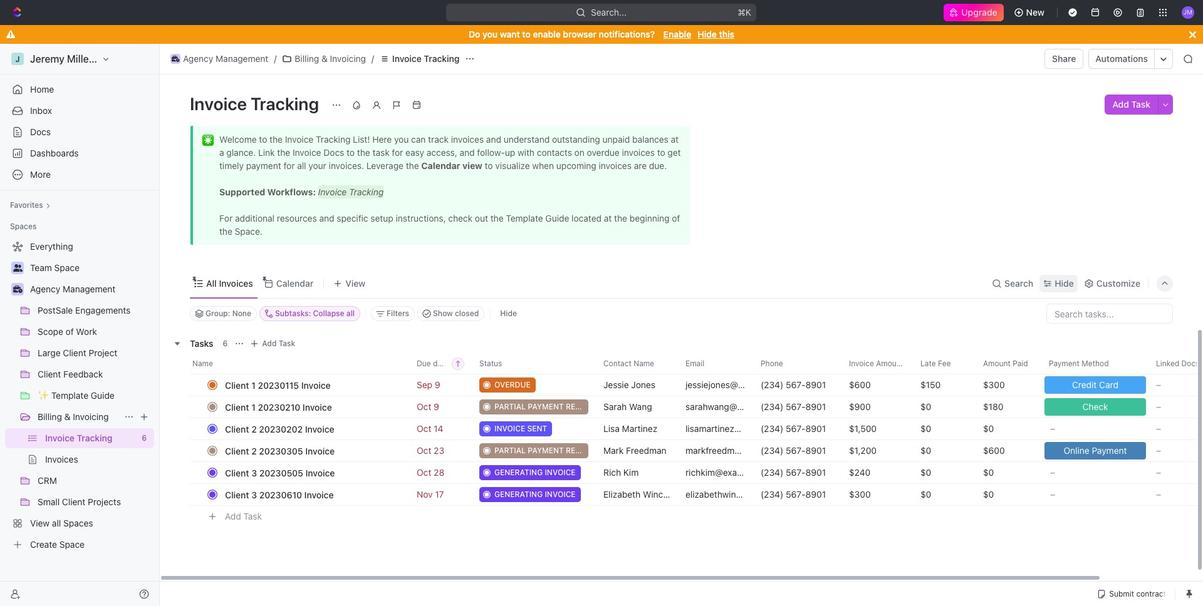 Task type: vqa. For each thing, say whether or not it's contained in the screenshot.


Task type: locate. For each thing, give the bounding box(es) containing it.
$300 down $240
[[850, 490, 871, 500]]

1 horizontal spatial management
[[216, 53, 269, 64]]

add down client 3 20230610 invoice
[[225, 511, 241, 522]]

view for view
[[346, 278, 366, 289]]

0 vertical spatial agency management link
[[167, 51, 272, 66]]

0 vertical spatial docs
[[30, 127, 51, 137]]

0 horizontal spatial billing
[[38, 412, 62, 423]]

Search tasks... text field
[[1048, 305, 1173, 324]]

sarah
[[604, 402, 627, 413]]

6 (234) 567-8901 link from the top
[[761, 490, 826, 500]]

view inside button
[[346, 278, 366, 289]]

partial payment received button down sent on the left of page
[[472, 440, 603, 463]]

of
[[66, 327, 74, 337]]

5 8901 from the top
[[806, 468, 826, 478]]

invoice down sent on the left of page
[[545, 468, 576, 478]]

1 vertical spatial invoicing
[[73, 412, 109, 423]]

6 right tasks
[[223, 339, 228, 349]]

2 vertical spatial task
[[244, 511, 262, 522]]

20230210
[[258, 402, 300, 413]]

mark
[[604, 446, 624, 456]]

(234) 567-8901 for richkim@example.com
[[761, 468, 826, 478]]

8901 for richkim@example.com
[[806, 468, 826, 478]]

jeremy miller's workspace
[[30, 53, 155, 65]]

1 vertical spatial partial payment received
[[495, 446, 603, 456]]

(234) down richkim@example.com link
[[761, 490, 784, 500]]

name up "jones"
[[634, 359, 655, 369]]

business time image right workspace
[[172, 56, 179, 62]]

task
[[1132, 99, 1151, 110], [279, 339, 295, 349], [244, 511, 262, 522]]

payment up sent on the left of page
[[528, 402, 564, 412]]

2 partial from the top
[[495, 446, 526, 456]]

0 horizontal spatial $300
[[850, 490, 871, 500]]

browser
[[563, 29, 597, 39]]

0 horizontal spatial tracking
[[77, 433, 113, 444]]

invoice
[[392, 53, 422, 64], [190, 93, 247, 114], [850, 359, 875, 369], [301, 380, 331, 391], [303, 402, 332, 413], [305, 424, 335, 435], [45, 433, 74, 444], [305, 446, 335, 457], [306, 468, 335, 479], [304, 490, 334, 501]]

check button
[[1043, 396, 1149, 419]]

1 horizontal spatial agency management link
[[167, 51, 272, 66]]

view up the subtasks: collapse all
[[346, 278, 366, 289]]

partial down overdue
[[495, 402, 526, 412]]

agency inside sidebar navigation
[[30, 284, 60, 295]]

all up create space in the bottom of the page
[[52, 518, 61, 529]]

want
[[500, 29, 520, 39]]

2 generating invoice from the top
[[495, 490, 576, 500]]

hide right search
[[1055, 278, 1074, 289]]

hide right closed
[[500, 309, 517, 318]]

add for top add task button
[[1113, 99, 1130, 110]]

2 (234) 567-8901 from the top
[[761, 402, 826, 413]]

2 / from the left
[[372, 53, 374, 64]]

space down the everything link
[[54, 263, 80, 273]]

2 (234) from the top
[[761, 402, 784, 413]]

3 8901 from the top
[[806, 424, 826, 434]]

partial payment received down sent on the left of page
[[495, 446, 603, 456]]

4 567- from the top
[[786, 446, 806, 456]]

0 vertical spatial 3
[[252, 468, 257, 479]]

$300 button down amount paid
[[976, 374, 1042, 397]]

– for $1,500
[[1157, 424, 1162, 434]]

client up the client feedback
[[63, 348, 86, 359]]

1 horizontal spatial invoices
[[219, 278, 253, 289]]

view up create
[[30, 518, 50, 529]]

create space
[[30, 540, 85, 550]]

4 (234) 567-8901 link from the top
[[761, 446, 826, 456]]

4 8901 from the top
[[806, 446, 826, 456]]

task up name dropdown button
[[279, 339, 295, 349]]

tree
[[5, 237, 154, 555]]

billing & invoicing link
[[279, 51, 369, 66], [38, 408, 119, 428]]

3
[[252, 468, 257, 479], [252, 490, 257, 501]]

home
[[30, 84, 54, 95]]

2 vertical spatial invoice tracking
[[45, 433, 113, 444]]

2 left the 20230305
[[252, 446, 257, 457]]

2 partial payment received from the top
[[495, 446, 603, 456]]

1 horizontal spatial view
[[346, 278, 366, 289]]

– button for $1,500
[[1149, 418, 1204, 441]]

fee
[[938, 359, 951, 369]]

0 vertical spatial spaces
[[10, 222, 37, 231]]

add task button down automations button
[[1106, 95, 1159, 115]]

tasks
[[190, 338, 213, 349]]

paid
[[1013, 359, 1029, 369]]

invoices inside tree
[[45, 455, 78, 465]]

6 567- from the top
[[786, 490, 806, 500]]

(234) up lisamartinez@example.com link
[[761, 402, 784, 413]]

2 8901 from the top
[[806, 402, 826, 413]]

generating for elizabeth winchester
[[495, 490, 543, 500]]

new button
[[1009, 3, 1053, 23]]

2 name from the left
[[634, 359, 655, 369]]

6
[[223, 339, 228, 349], [142, 434, 147, 443]]

0 vertical spatial tracking
[[424, 53, 460, 64]]

0 vertical spatial invoice tracking
[[392, 53, 460, 64]]

tree inside sidebar navigation
[[5, 237, 154, 555]]

0 horizontal spatial business time image
[[13, 286, 22, 293]]

2 horizontal spatial task
[[1132, 99, 1151, 110]]

payment inside dropdown button
[[1050, 359, 1080, 369]]

task down client 3 20230610 invoice
[[244, 511, 262, 522]]

team space link
[[30, 258, 152, 278]]

hide
[[698, 29, 717, 39], [1055, 278, 1074, 289], [500, 309, 517, 318]]

1 (234) 567-8901 link from the top
[[761, 380, 826, 391]]

$300 up the $180
[[984, 380, 1005, 391]]

0 horizontal spatial $300 button
[[842, 484, 913, 507]]

billing
[[295, 53, 319, 64], [38, 412, 62, 423]]

1 vertical spatial 2
[[252, 446, 257, 457]]

client down the large
[[38, 369, 61, 380]]

0 vertical spatial invoicing
[[330, 53, 366, 64]]

(234) for jessiejones@example.com
[[761, 380, 784, 391]]

1 vertical spatial $300
[[850, 490, 871, 500]]

partial payment received button up sent on the left of page
[[472, 396, 603, 419]]

1 horizontal spatial invoicing
[[330, 53, 366, 64]]

0 vertical spatial 1
[[252, 380, 256, 391]]

2 payment from the top
[[528, 446, 564, 456]]

business time image
[[172, 56, 179, 62], [13, 286, 22, 293]]

invoice for rich kim
[[545, 468, 576, 478]]

1 vertical spatial all
[[52, 518, 61, 529]]

user group image
[[13, 265, 22, 272]]

more
[[30, 169, 51, 180]]

1 inside client 1 20230115 invoice link
[[252, 380, 256, 391]]

– button
[[1149, 374, 1204, 397], [1149, 396, 1204, 419], [1043, 418, 1149, 441], [1149, 418, 1204, 441], [1149, 440, 1204, 463], [1043, 462, 1149, 485], [1149, 462, 1204, 485], [1043, 484, 1149, 507], [1149, 484, 1204, 507]]

billing inside sidebar navigation
[[38, 412, 62, 423]]

2 567- from the top
[[786, 402, 806, 413]]

– button for $300
[[1149, 484, 1204, 507]]

view for view all spaces
[[30, 518, 50, 529]]

0 vertical spatial add
[[1113, 99, 1130, 110]]

amount
[[877, 359, 904, 369], [984, 359, 1011, 369]]

1 vertical spatial management
[[63, 284, 116, 295]]

3 (234) 567-8901 from the top
[[761, 424, 826, 434]]

received
[[566, 402, 603, 412], [566, 446, 603, 456]]

phone button
[[754, 354, 842, 374]]

0 vertical spatial partial payment received
[[495, 402, 603, 412]]

invoices
[[219, 278, 253, 289], [45, 455, 78, 465]]

client for client 2 20230305 invoice
[[225, 446, 249, 457]]

3 for 20230505
[[252, 468, 257, 479]]

0 vertical spatial billing & invoicing link
[[279, 51, 369, 66]]

2 horizontal spatial add
[[1113, 99, 1130, 110]]

client left 20230210
[[225, 402, 249, 413]]

5 (234) from the top
[[761, 468, 784, 478]]

0 horizontal spatial name
[[192, 359, 213, 369]]

invoice
[[495, 424, 526, 434], [545, 468, 576, 478], [545, 490, 576, 500]]

client 1 20230210 invoice
[[225, 402, 332, 413]]

(234) 567-8901 link for sarahwang@example.com
[[761, 402, 826, 413]]

✨ template guide
[[38, 391, 115, 401]]

(234) down phone at the bottom of the page
[[761, 380, 784, 391]]

(234) 567-8901 for jessiejones@example.com
[[761, 380, 826, 391]]

client for client 3 20230505 invoice
[[225, 468, 249, 479]]

show
[[433, 309, 453, 318]]

tree containing everything
[[5, 237, 154, 555]]

agency management
[[183, 53, 269, 64], [30, 284, 116, 295]]

hide button
[[495, 307, 522, 322]]

567- for jessiejones@example.com
[[786, 380, 806, 391]]

add down automations button
[[1113, 99, 1130, 110]]

1 567- from the top
[[786, 380, 806, 391]]

1 vertical spatial view
[[30, 518, 50, 529]]

client for client 1 20230210 invoice
[[225, 402, 249, 413]]

1 vertical spatial add task
[[262, 339, 295, 349]]

1 inside client 1 20230210 invoice link
[[252, 402, 256, 413]]

docs right linked
[[1182, 359, 1200, 369]]

0 horizontal spatial agency
[[30, 284, 60, 295]]

business time image inside tree
[[13, 286, 22, 293]]

1 for 20230115
[[252, 380, 256, 391]]

view
[[346, 278, 366, 289], [30, 518, 50, 529]]

1 left 20230210
[[252, 402, 256, 413]]

add task
[[1113, 99, 1151, 110], [262, 339, 295, 349], [225, 511, 262, 522]]

mark freedman button
[[596, 440, 678, 463]]

0 vertical spatial 6
[[223, 339, 228, 349]]

2 partial payment received button from the top
[[472, 440, 603, 463]]

received left mark
[[566, 446, 603, 456]]

inbox link
[[5, 101, 154, 121]]

0 vertical spatial partial
[[495, 402, 526, 412]]

client left 20230505
[[225, 468, 249, 479]]

1 partial payment received button from the top
[[472, 396, 603, 419]]

add task down automations button
[[1113, 99, 1151, 110]]

upgrade link
[[944, 4, 1004, 21]]

3 left 20230505
[[252, 468, 257, 479]]

1 vertical spatial add
[[262, 339, 277, 349]]

1 generating from the top
[[495, 468, 543, 478]]

payment right the online
[[1092, 446, 1128, 456]]

2 horizontal spatial hide
[[1055, 278, 1074, 289]]

1 horizontal spatial invoice tracking link
[[377, 51, 463, 66]]

space inside 'link'
[[59, 540, 85, 550]]

1 horizontal spatial docs
[[1182, 359, 1200, 369]]

invoice inside sidebar navigation
[[45, 433, 74, 444]]

1 received from the top
[[566, 402, 603, 412]]

due date button
[[409, 354, 472, 374]]

5 567- from the top
[[786, 468, 806, 478]]

1 horizontal spatial $600 button
[[976, 440, 1042, 463]]

all
[[206, 278, 217, 289]]

invoice sent button
[[472, 418, 596, 441]]

task down automations button
[[1132, 99, 1151, 110]]

sarahwang@example.com link
[[686, 402, 791, 413]]

spaces down "favorites"
[[10, 222, 37, 231]]

$600 down the $180
[[984, 446, 1005, 456]]

0 vertical spatial partial payment received button
[[472, 396, 603, 419]]

5 (234) 567-8901 link from the top
[[761, 468, 826, 478]]

✨
[[38, 391, 49, 401]]

contact name
[[604, 359, 655, 369]]

create space link
[[5, 535, 152, 555]]

0 vertical spatial billing
[[295, 53, 319, 64]]

1 vertical spatial agency
[[30, 284, 60, 295]]

$600 up $900
[[850, 380, 871, 391]]

0 horizontal spatial amount
[[877, 359, 904, 369]]

all right collapse in the left of the page
[[347, 309, 355, 318]]

(234) for sarahwang@example.com
[[761, 402, 784, 413]]

0 vertical spatial received
[[566, 402, 603, 412]]

invoices up crm
[[45, 455, 78, 465]]

0 vertical spatial agency
[[183, 53, 213, 64]]

credit
[[1073, 380, 1097, 391]]

2 received from the top
[[566, 446, 603, 456]]

1 vertical spatial tracking
[[251, 93, 319, 114]]

client left 20230115
[[225, 380, 249, 391]]

all inside tree
[[52, 518, 61, 529]]

kim
[[624, 468, 639, 478]]

567- for sarahwang@example.com
[[786, 402, 806, 413]]

method
[[1082, 359, 1109, 369]]

richkim@example.com link
[[686, 468, 777, 478]]

1 horizontal spatial /
[[372, 53, 374, 64]]

2 3 from the top
[[252, 490, 257, 501]]

docs down inbox
[[30, 127, 51, 137]]

2 left 20230202
[[252, 424, 257, 435]]

add task up name dropdown button
[[262, 339, 295, 349]]

6 (234) 567-8901 from the top
[[761, 490, 826, 500]]

1 vertical spatial space
[[59, 540, 85, 550]]

1 horizontal spatial invoice tracking
[[190, 93, 323, 114]]

amount left late
[[877, 359, 904, 369]]

– for $1,200
[[1157, 446, 1162, 456]]

add task button down client 3 20230610 invoice
[[219, 510, 267, 525]]

email
[[686, 359, 705, 369]]

1 horizontal spatial agency
[[183, 53, 213, 64]]

1 horizontal spatial hide
[[698, 29, 717, 39]]

1 vertical spatial add task button
[[247, 337, 300, 352]]

1 vertical spatial generating invoice
[[495, 490, 576, 500]]

tracking inside tree
[[77, 433, 113, 444]]

spaces down small client projects on the bottom left
[[63, 518, 93, 529]]

1 1 from the top
[[252, 380, 256, 391]]

1 vertical spatial task
[[279, 339, 295, 349]]

2 vertical spatial add task
[[225, 511, 262, 522]]

1 horizontal spatial billing
[[295, 53, 319, 64]]

1 8901 from the top
[[806, 380, 826, 391]]

rich kim
[[604, 468, 639, 478]]

1 vertical spatial billing & invoicing
[[38, 412, 109, 423]]

partial payment received up sent on the left of page
[[495, 402, 603, 412]]

add up name dropdown button
[[262, 339, 277, 349]]

567- for lisamartinez@example.com
[[786, 424, 806, 434]]

payment up credit
[[1050, 359, 1080, 369]]

1 vertical spatial payment
[[528, 446, 564, 456]]

(234) 567-8901
[[761, 380, 826, 391], [761, 402, 826, 413], [761, 424, 826, 434], [761, 446, 826, 456], [761, 468, 826, 478], [761, 490, 826, 500]]

name down tasks
[[192, 359, 213, 369]]

8901
[[806, 380, 826, 391], [806, 402, 826, 413], [806, 424, 826, 434], [806, 446, 826, 456], [806, 468, 826, 478], [806, 490, 826, 500]]

3 567- from the top
[[786, 424, 806, 434]]

1 vertical spatial business time image
[[13, 286, 22, 293]]

1 (234) from the top
[[761, 380, 784, 391]]

3 (234) from the top
[[761, 424, 784, 434]]

(234) down sarahwang@example.com link
[[761, 424, 784, 434]]

2 1 from the top
[[252, 402, 256, 413]]

8901 for lisamartinez@example.com
[[806, 424, 826, 434]]

1 3 from the top
[[252, 468, 257, 479]]

partial payment received button
[[472, 396, 603, 419], [472, 440, 603, 463]]

1 generating invoice button from the top
[[472, 462, 596, 485]]

generating for rich kim
[[495, 468, 543, 478]]

0 horizontal spatial all
[[52, 518, 61, 529]]

&
[[322, 53, 328, 64], [64, 412, 71, 423]]

1 partial from the top
[[495, 402, 526, 412]]

2 vertical spatial add
[[225, 511, 241, 522]]

hide left this
[[698, 29, 717, 39]]

567- for richkim@example.com
[[786, 468, 806, 478]]

$300
[[984, 380, 1005, 391], [850, 490, 871, 500]]

client for client 1 20230115 invoice
[[225, 380, 249, 391]]

favorites
[[10, 201, 43, 210]]

invoice left sent on the left of page
[[495, 424, 526, 434]]

client 3 20230610 invoice
[[225, 490, 334, 501]]

$300 button down $240
[[842, 484, 913, 507]]

3 (234) 567-8901 link from the top
[[761, 424, 826, 434]]

lisa martinez
[[604, 424, 658, 434]]

0 vertical spatial generating
[[495, 468, 543, 478]]

5 (234) 567-8901 from the top
[[761, 468, 826, 478]]

– button for $1,200
[[1149, 440, 1204, 463]]

client for client feedback
[[38, 369, 61, 380]]

2 (234) 567-8901 link from the top
[[761, 402, 826, 413]]

jeremy miller's workspace, , element
[[11, 53, 24, 65]]

1 vertical spatial generating
[[495, 490, 543, 500]]

(234) 567-8901 for sarahwang@example.com
[[761, 402, 826, 413]]

payment for mark freedman
[[528, 446, 564, 456]]

1 vertical spatial &
[[64, 412, 71, 423]]

payment down sent on the left of page
[[528, 446, 564, 456]]

(234) down lisamartinez@example.com
[[761, 468, 784, 478]]

add task down client 3 20230610 invoice
[[225, 511, 262, 522]]

to
[[523, 29, 531, 39]]

0 horizontal spatial agency management
[[30, 284, 116, 295]]

client left the 20230305
[[225, 446, 249, 457]]

client left 20230202
[[225, 424, 249, 435]]

received for mark freedman
[[566, 446, 603, 456]]

1 left 20230115
[[252, 380, 256, 391]]

0 vertical spatial payment
[[528, 402, 564, 412]]

1 partial payment received from the top
[[495, 402, 603, 412]]

hide inside button
[[500, 309, 517, 318]]

client 3 20230610 invoice link
[[222, 486, 407, 504]]

received left sarah
[[566, 402, 603, 412]]

amount left paid
[[984, 359, 1011, 369]]

miller's
[[67, 53, 101, 65]]

business time image down user group icon
[[13, 286, 22, 293]]

elizabeth
[[604, 490, 641, 500]]

0 horizontal spatial docs
[[30, 127, 51, 137]]

1 horizontal spatial all
[[347, 309, 355, 318]]

1 horizontal spatial agency management
[[183, 53, 269, 64]]

567-
[[786, 380, 806, 391], [786, 402, 806, 413], [786, 424, 806, 434], [786, 446, 806, 456], [786, 468, 806, 478], [786, 490, 806, 500]]

2 vertical spatial tracking
[[77, 433, 113, 444]]

(234) down lisamartinez@example.com link
[[761, 446, 784, 456]]

upgrade
[[962, 7, 998, 18]]

1 vertical spatial agency management
[[30, 284, 116, 295]]

1 payment from the top
[[528, 402, 564, 412]]

20230505
[[259, 468, 303, 479]]

1 vertical spatial invoice tracking link
[[45, 429, 137, 449]]

8901 for jessiejones@example.com
[[806, 380, 826, 391]]

3 left 20230610
[[252, 490, 257, 501]]

status
[[480, 359, 502, 369]]

name button
[[190, 354, 409, 374]]

$600 button down invoice amount
[[842, 374, 913, 397]]

– button for $600
[[1149, 374, 1204, 397]]

all
[[347, 309, 355, 318], [52, 518, 61, 529]]

2 for 20230202
[[252, 424, 257, 435]]

management
[[216, 53, 269, 64], [63, 284, 116, 295]]

0 vertical spatial space
[[54, 263, 80, 273]]

4 (234) 567-8901 from the top
[[761, 446, 826, 456]]

2 generating from the top
[[495, 490, 543, 500]]

1 vertical spatial billing
[[38, 412, 62, 423]]

add task button up name dropdown button
[[247, 337, 300, 352]]

client left 20230610
[[225, 490, 249, 501]]

1 vertical spatial $600
[[984, 446, 1005, 456]]

$0 button
[[913, 396, 976, 419], [913, 418, 976, 441], [976, 418, 1042, 441], [913, 440, 976, 463], [913, 462, 976, 485], [976, 462, 1042, 485], [913, 484, 976, 507], [976, 484, 1042, 507]]

1 (234) 567-8901 from the top
[[761, 380, 826, 391]]

2 generating invoice button from the top
[[472, 484, 596, 507]]

0 horizontal spatial hide
[[500, 309, 517, 318]]

closed
[[455, 309, 479, 318]]

scope of work link
[[38, 322, 152, 342]]

invoice left elizabeth
[[545, 490, 576, 500]]

view inside tree
[[30, 518, 50, 529]]

partial for sarah wang
[[495, 402, 526, 412]]

(234) 567-8901 for lisamartinez@example.com
[[761, 424, 826, 434]]

1 vertical spatial received
[[566, 446, 603, 456]]

1 horizontal spatial billing & invoicing
[[295, 53, 366, 64]]

enable
[[664, 29, 692, 39]]

invoices right all
[[219, 278, 253, 289]]

1 generating invoice from the top
[[495, 468, 576, 478]]

partial payment received for sarah wang
[[495, 402, 603, 412]]

0 horizontal spatial &
[[64, 412, 71, 423]]

invoice tracking inside sidebar navigation
[[45, 433, 113, 444]]

subtasks:
[[275, 309, 311, 318]]

1 2 from the top
[[252, 424, 257, 435]]

0 vertical spatial add task button
[[1106, 95, 1159, 115]]

group:
[[206, 309, 230, 318]]

– for $300
[[1157, 490, 1162, 500]]

1 vertical spatial $300 button
[[842, 484, 913, 507]]

2 horizontal spatial invoice tracking
[[392, 53, 460, 64]]

$600 button down the $180 button
[[976, 440, 1042, 463]]

amount paid
[[984, 359, 1029, 369]]

space down the "view all spaces" link
[[59, 540, 85, 550]]

1 vertical spatial 6
[[142, 434, 147, 443]]

2 2 from the top
[[252, 446, 257, 457]]

partial down invoice sent
[[495, 446, 526, 456]]

6 up invoices link
[[142, 434, 147, 443]]

0 horizontal spatial view
[[30, 518, 50, 529]]

& inside sidebar navigation
[[64, 412, 71, 423]]

0 horizontal spatial invoicing
[[73, 412, 109, 423]]

winchester
[[643, 490, 689, 500]]



Task type: describe. For each thing, give the bounding box(es) containing it.
partial for mark freedman
[[495, 446, 526, 456]]

0 vertical spatial $600
[[850, 380, 871, 391]]

received for sarah wang
[[566, 402, 603, 412]]

online payment
[[1064, 446, 1128, 456]]

all invoices
[[206, 278, 253, 289]]

rich
[[604, 468, 621, 478]]

generating invoice button for elizabeth
[[472, 484, 596, 507]]

1 name from the left
[[192, 359, 213, 369]]

email button
[[678, 354, 754, 374]]

postsale engagements link
[[38, 301, 152, 321]]

wang
[[629, 402, 652, 413]]

search...
[[592, 7, 627, 18]]

0 horizontal spatial spaces
[[10, 222, 37, 231]]

– for $240
[[1157, 468, 1162, 478]]

1 horizontal spatial tracking
[[251, 93, 319, 114]]

invoice for elizabeth winchester
[[545, 490, 576, 500]]

0 horizontal spatial $600 button
[[842, 374, 913, 397]]

– button for $900
[[1149, 396, 1204, 419]]

show closed
[[433, 309, 479, 318]]

1 horizontal spatial 6
[[223, 339, 228, 349]]

generating invoice for rich kim
[[495, 468, 576, 478]]

$1,200 button
[[842, 440, 913, 463]]

$150
[[921, 380, 941, 391]]

client 3 20230505 invoice link
[[222, 464, 407, 482]]

20230115
[[258, 380, 299, 391]]

search
[[1005, 278, 1034, 289]]

small client projects link
[[38, 493, 152, 513]]

jessie
[[604, 380, 629, 391]]

sarah wang
[[604, 402, 652, 413]]

$1,200
[[850, 446, 877, 456]]

view all spaces link
[[5, 514, 152, 534]]

jones
[[632, 380, 656, 391]]

invoicing inside sidebar navigation
[[73, 412, 109, 423]]

generating invoice button for rich
[[472, 462, 596, 485]]

6 inside sidebar navigation
[[142, 434, 147, 443]]

large client project
[[38, 348, 117, 359]]

everything link
[[5, 237, 152, 257]]

2 vertical spatial add task button
[[219, 510, 267, 525]]

all invoices link
[[204, 275, 253, 292]]

1 vertical spatial billing & invoicing link
[[38, 408, 119, 428]]

add for bottommost add task button
[[225, 511, 241, 522]]

notifications?
[[599, 29, 655, 39]]

(234) for richkim@example.com
[[761, 468, 784, 478]]

0 vertical spatial management
[[216, 53, 269, 64]]

0 vertical spatial all
[[347, 309, 355, 318]]

6 8901 from the top
[[806, 490, 826, 500]]

1 vertical spatial spaces
[[63, 518, 93, 529]]

dashboards
[[30, 148, 79, 159]]

enable
[[533, 29, 561, 39]]

– for $900
[[1157, 402, 1162, 413]]

guide
[[91, 391, 115, 401]]

$240
[[850, 468, 871, 478]]

do
[[469, 29, 481, 39]]

hide inside dropdown button
[[1055, 278, 1074, 289]]

client for client 3 20230610 invoice
[[225, 490, 249, 501]]

space for team space
[[54, 263, 80, 273]]

(234) 567-8901 link for jessiejones@example.com
[[761, 380, 826, 391]]

subtasks: collapse all
[[275, 309, 355, 318]]

partial payment received button for mark
[[472, 440, 603, 463]]

generating invoice for elizabeth winchester
[[495, 490, 576, 500]]

card
[[1100, 380, 1119, 391]]

search button
[[989, 275, 1038, 292]]

$240 button
[[842, 462, 913, 485]]

workspace
[[103, 53, 155, 65]]

1 amount from the left
[[877, 359, 904, 369]]

0 vertical spatial invoice
[[495, 424, 526, 434]]

$900
[[850, 402, 871, 413]]

billing & invoicing inside tree
[[38, 412, 109, 423]]

client 2 20230305 invoice
[[225, 446, 335, 457]]

due
[[417, 359, 431, 369]]

late
[[921, 359, 936, 369]]

0 vertical spatial hide
[[698, 29, 717, 39]]

0 vertical spatial billing & invoicing
[[295, 53, 366, 64]]

0 vertical spatial $300 button
[[976, 374, 1042, 397]]

1 vertical spatial agency management link
[[30, 280, 152, 300]]

you
[[483, 29, 498, 39]]

6 (234) from the top
[[761, 490, 784, 500]]

client up the "view all spaces" link
[[62, 497, 85, 508]]

invoice amount
[[850, 359, 904, 369]]

3 for 20230610
[[252, 490, 257, 501]]

elizabeth winchester
[[604, 490, 689, 500]]

overdue button
[[472, 374, 596, 397]]

(234) 567-8901 link for lisamartinez@example.com
[[761, 424, 826, 434]]

✨ template guide link
[[38, 386, 152, 406]]

$180 button
[[976, 396, 1042, 419]]

scope of work
[[38, 327, 97, 337]]

1 horizontal spatial business time image
[[172, 56, 179, 62]]

date
[[433, 359, 449, 369]]

(234) for lisamartinez@example.com
[[761, 424, 784, 434]]

client feedback
[[38, 369, 103, 380]]

(234) 567-8901 link for richkim@example.com
[[761, 468, 826, 478]]

j
[[15, 54, 20, 64]]

linked
[[1157, 359, 1180, 369]]

group: none
[[206, 309, 251, 318]]

online
[[1064, 446, 1090, 456]]

mark freedman
[[604, 446, 667, 456]]

4 (234) from the top
[[761, 446, 784, 456]]

jessie jones
[[604, 380, 656, 391]]

1 vertical spatial $600 button
[[976, 440, 1042, 463]]

due date
[[417, 359, 449, 369]]

sidebar navigation
[[0, 44, 162, 607]]

2 for 20230305
[[252, 446, 257, 457]]

1 / from the left
[[274, 53, 277, 64]]

payment for sarah wang
[[528, 402, 564, 412]]

projects
[[88, 497, 121, 508]]

show closed button
[[418, 307, 485, 322]]

customize
[[1097, 278, 1141, 289]]

docs inside dropdown button
[[1182, 359, 1200, 369]]

contact
[[604, 359, 632, 369]]

$180
[[984, 402, 1004, 413]]

20230610
[[259, 490, 302, 501]]

view all spaces
[[30, 518, 93, 529]]

0 vertical spatial &
[[322, 53, 328, 64]]

2 amount from the left
[[984, 359, 1011, 369]]

8901 for sarahwang@example.com
[[806, 402, 826, 413]]

docs inside "link"
[[30, 127, 51, 137]]

client for client 2 20230202 invoice
[[225, 424, 249, 435]]

0 vertical spatial invoices
[[219, 278, 253, 289]]

customize button
[[1081, 275, 1145, 292]]

task for bottommost add task button
[[244, 511, 262, 522]]

lisamartinez@example.com
[[686, 424, 796, 434]]

linked docs
[[1157, 359, 1200, 369]]

online payment button
[[1043, 440, 1149, 463]]

partial payment received for mark freedman
[[495, 446, 603, 456]]

invoice inside dropdown button
[[850, 359, 875, 369]]

client 2 20230202 invoice link
[[222, 420, 407, 439]]

task for top add task button
[[1132, 99, 1151, 110]]

payment inside 'dropdown button'
[[1092, 446, 1128, 456]]

client 1 20230115 invoice link
[[222, 376, 407, 395]]

$900 button
[[842, 396, 913, 419]]

agency management inside sidebar navigation
[[30, 284, 116, 295]]

jm
[[1184, 8, 1193, 16]]

partial payment received button for sarah
[[472, 396, 603, 419]]

– for $600
[[1157, 380, 1162, 391]]

management inside tree
[[63, 284, 116, 295]]

2 horizontal spatial tracking
[[424, 53, 460, 64]]

check
[[1083, 402, 1109, 413]]

team space
[[30, 263, 80, 273]]

sarah wang button
[[596, 396, 678, 419]]

filters button
[[371, 307, 415, 322]]

– button for $240
[[1149, 462, 1204, 485]]

0 vertical spatial agency management
[[183, 53, 269, 64]]

jeremy
[[30, 53, 64, 65]]

invoice amount button
[[842, 354, 913, 374]]

1 for 20230210
[[252, 402, 256, 413]]

1 horizontal spatial add
[[262, 339, 277, 349]]

postsale engagements
[[38, 305, 131, 316]]

space for create space
[[59, 540, 85, 550]]

create
[[30, 540, 57, 550]]

overdue
[[495, 381, 531, 390]]

0 vertical spatial $300
[[984, 380, 1005, 391]]

$1,500
[[850, 424, 877, 434]]

lisa martinez button
[[596, 418, 678, 441]]

1 horizontal spatial $600
[[984, 446, 1005, 456]]

lisa
[[604, 424, 620, 434]]

0 vertical spatial add task
[[1113, 99, 1151, 110]]

share
[[1053, 53, 1077, 64]]



